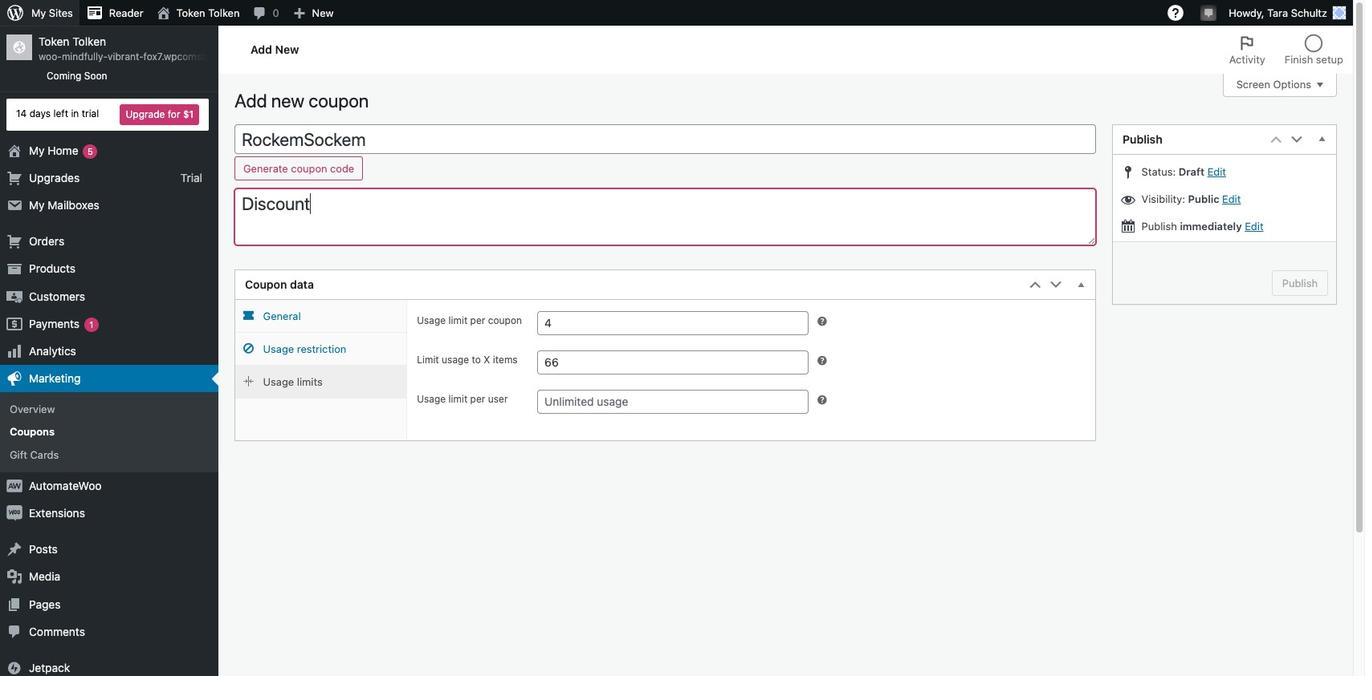 Task type: describe. For each thing, give the bounding box(es) containing it.
5
[[87, 146, 93, 156]]

token tolken
[[176, 6, 240, 19]]

coupons link
[[0, 421, 218, 444]]

coupons
[[10, 426, 55, 439]]

limit usage to x items
[[417, 354, 518, 366]]

my mailboxes
[[29, 198, 99, 212]]

usage limit per user
[[417, 394, 508, 406]]

upgrades
[[29, 171, 80, 184]]

analytics
[[29, 344, 76, 358]]

customers
[[29, 289, 85, 303]]

generate
[[243, 163, 288, 175]]

limit for user
[[448, 394, 468, 406]]

orders link
[[0, 228, 218, 256]]

publish for publish
[[1123, 133, 1162, 146]]

jetpack link
[[0, 655, 218, 677]]

upgrade for $1
[[126, 108, 194, 120]]

schultz
[[1291, 6, 1327, 19]]

status:
[[1141, 165, 1176, 178]]

token tolken woo-mindfully-vibrant-fox7.wpcomstaging.com coming soon
[[39, 35, 252, 82]]

my for my mailboxes
[[29, 198, 45, 212]]

immediately
[[1180, 220, 1242, 233]]

per for coupon
[[470, 315, 485, 327]]

edit for public
[[1222, 193, 1241, 205]]

trial
[[181, 171, 202, 184]]

draft
[[1179, 165, 1204, 178]]

mailboxes
[[48, 198, 99, 212]]

data
[[290, 278, 314, 292]]

my mailboxes link
[[0, 192, 218, 219]]

fox7.wpcomstaging.com
[[143, 51, 252, 63]]

screen options button
[[1223, 73, 1337, 97]]

comments
[[29, 625, 85, 639]]

the maximum number of individual items this coupon can apply to when using product discounts. leave blank to apply to all qualifying items in cart. image
[[815, 355, 828, 368]]

0
[[273, 6, 279, 19]]

usage for usage limit per coupon
[[417, 315, 446, 327]]

new inside new link
[[312, 6, 334, 19]]

generate coupon code
[[243, 163, 354, 175]]

reader
[[109, 6, 143, 19]]

coupon data
[[245, 278, 314, 292]]

limit
[[417, 354, 439, 366]]

how many times this coupon can be used before it is void. image
[[815, 316, 828, 328]]

tab list containing activity
[[1219, 26, 1353, 74]]

pages link
[[0, 591, 218, 619]]

add new coupon
[[234, 90, 369, 112]]

my home 5
[[29, 143, 93, 157]]

activity
[[1229, 53, 1265, 66]]

new link
[[286, 0, 340, 26]]

gift
[[10, 449, 27, 461]]

gift cards link
[[0, 444, 218, 466]]

how many times this coupon can be used by an individual user. uses billing email for guests, and user id for logged in users. image
[[815, 394, 828, 407]]

posts link
[[0, 537, 218, 564]]

finish
[[1285, 53, 1313, 66]]

public
[[1188, 193, 1219, 205]]

left
[[53, 108, 68, 120]]

Usage limit per coupon number field
[[537, 312, 808, 336]]

payments 1
[[29, 317, 94, 331]]

main menu navigation
[[0, 26, 252, 677]]

upgrade
[[126, 108, 165, 120]]

Usage limit per user number field
[[537, 390, 808, 414]]

usage limit per coupon
[[417, 315, 522, 327]]

sites
[[49, 6, 73, 19]]

publish for publish immediately edit
[[1141, 220, 1177, 233]]

tolken for token tolken woo-mindfully-vibrant-fox7.wpcomstaging.com coming soon
[[72, 35, 106, 48]]

pages
[[29, 598, 61, 612]]

tara
[[1267, 6, 1288, 19]]

extensions
[[29, 507, 85, 520]]

token for token tolken
[[176, 6, 205, 19]]

my sites link
[[0, 0, 79, 26]]

customers link
[[0, 283, 218, 311]]

user
[[488, 394, 508, 406]]

usage
[[442, 354, 469, 366]]

finish setup
[[1285, 53, 1343, 66]]

limit for coupon
[[448, 315, 468, 327]]

my sites
[[31, 6, 73, 19]]



Task type: locate. For each thing, give the bounding box(es) containing it.
overview link
[[0, 398, 218, 421]]

publish down visibility:
[[1141, 220, 1177, 233]]

edit button for visibility: public edit
[[1222, 193, 1241, 205]]

general link
[[235, 300, 406, 333]]

14
[[16, 108, 27, 120]]

Limit usage to X items number field
[[537, 351, 808, 375]]

code
[[330, 163, 354, 175]]

mindfully-
[[62, 51, 108, 63]]

publish up status:
[[1123, 133, 1162, 146]]

activity button
[[1219, 26, 1275, 74]]

new down 0
[[275, 42, 299, 56]]

1 vertical spatial coupon
[[291, 163, 327, 175]]

screen
[[1236, 78, 1270, 91]]

2 vertical spatial edit button
[[1245, 220, 1263, 233]]

add
[[251, 42, 272, 56], [234, 90, 267, 112]]

token
[[176, 6, 205, 19], [39, 35, 69, 48]]

usage up limit
[[417, 315, 446, 327]]

options
[[1273, 78, 1311, 91]]

marketing
[[29, 372, 81, 385]]

coupon up items
[[488, 315, 522, 327]]

Description (optional) text field
[[234, 189, 1096, 246]]

for
[[168, 108, 180, 120]]

token up fox7.wpcomstaging.com
[[176, 6, 205, 19]]

automatewoo
[[29, 479, 102, 493]]

token for token tolken woo-mindfully-vibrant-fox7.wpcomstaging.com coming soon
[[39, 35, 69, 48]]

edit
[[1207, 165, 1226, 178], [1222, 193, 1241, 205], [1245, 220, 1263, 233]]

media link
[[0, 564, 218, 591]]

marketing link
[[0, 365, 218, 393]]

upgrade for $1 button
[[120, 104, 199, 125]]

0 vertical spatial per
[[470, 315, 485, 327]]

1 vertical spatial edit
[[1222, 193, 1241, 205]]

media
[[29, 570, 60, 584]]

coupon left code
[[291, 163, 327, 175]]

0 link
[[246, 0, 286, 26]]

howdy,
[[1229, 6, 1264, 19]]

limits
[[297, 376, 323, 389]]

my left sites
[[31, 6, 46, 19]]

tolken inside 'link'
[[208, 6, 240, 19]]

add left new
[[234, 90, 267, 112]]

overview
[[10, 403, 55, 416]]

tolken left 0 link
[[208, 6, 240, 19]]

home
[[48, 143, 78, 157]]

coming
[[47, 70, 81, 82]]

soon
[[84, 70, 107, 82]]

1 horizontal spatial tolken
[[208, 6, 240, 19]]

tolken up mindfully-
[[72, 35, 106, 48]]

payments
[[29, 317, 80, 331]]

None submit
[[1272, 271, 1328, 296]]

1 vertical spatial add
[[234, 90, 267, 112]]

my
[[31, 6, 46, 19], [29, 143, 45, 157], [29, 198, 45, 212]]

edit button for status: draft edit
[[1207, 165, 1226, 178]]

tolken for token tolken
[[208, 6, 240, 19]]

1 horizontal spatial token
[[176, 6, 205, 19]]

setup
[[1316, 53, 1343, 66]]

finish setup button
[[1275, 26, 1353, 74]]

per
[[470, 315, 485, 327], [470, 394, 485, 406]]

0 vertical spatial my
[[31, 6, 46, 19]]

usage down general
[[263, 343, 294, 356]]

usage for usage limits
[[263, 376, 294, 389]]

my inside "toolbar" navigation
[[31, 6, 46, 19]]

edit button right public
[[1222, 193, 1241, 205]]

add for add new
[[251, 42, 272, 56]]

0 vertical spatial edit button
[[1207, 165, 1226, 178]]

analytics link
[[0, 338, 218, 365]]

my down upgrades
[[29, 198, 45, 212]]

token tolken link
[[150, 0, 246, 26]]

usage for usage limit per user
[[417, 394, 446, 406]]

comments link
[[0, 619, 218, 646]]

edit right public
[[1222, 193, 1241, 205]]

1 vertical spatial per
[[470, 394, 485, 406]]

new
[[312, 6, 334, 19], [275, 42, 299, 56]]

per left user
[[470, 394, 485, 406]]

products link
[[0, 256, 218, 283]]

0 vertical spatial tolken
[[208, 6, 240, 19]]

usage down limit
[[417, 394, 446, 406]]

tolken inside the token tolken woo-mindfully-vibrant-fox7.wpcomstaging.com coming soon
[[72, 35, 106, 48]]

0 horizontal spatial new
[[275, 42, 299, 56]]

coupon right new
[[309, 90, 369, 112]]

generate coupon code link
[[234, 157, 363, 181]]

token inside the token tolken woo-mindfully-vibrant-fox7.wpcomstaging.com coming soon
[[39, 35, 69, 48]]

jetpack
[[29, 662, 70, 675]]

extensions link
[[0, 500, 218, 528]]

edit right the draft
[[1207, 165, 1226, 178]]

0 horizontal spatial tolken
[[72, 35, 106, 48]]

days
[[29, 108, 51, 120]]

per for user
[[470, 394, 485, 406]]

new right 0
[[312, 6, 334, 19]]

tolken
[[208, 6, 240, 19], [72, 35, 106, 48]]

items
[[493, 354, 518, 366]]

trial
[[82, 108, 99, 120]]

2 vertical spatial coupon
[[488, 315, 522, 327]]

x
[[484, 354, 490, 366]]

screen options
[[1236, 78, 1311, 91]]

1 vertical spatial tolken
[[72, 35, 106, 48]]

$1
[[183, 108, 194, 120]]

0 vertical spatial publish
[[1123, 133, 1162, 146]]

1 vertical spatial my
[[29, 143, 45, 157]]

edit button right the draft
[[1207, 165, 1226, 178]]

limit
[[448, 315, 468, 327], [448, 394, 468, 406]]

1 vertical spatial publish
[[1141, 220, 1177, 233]]

add down 0 link
[[251, 42, 272, 56]]

edit button
[[1207, 165, 1226, 178], [1222, 193, 1241, 205], [1245, 220, 1263, 233]]

1 vertical spatial limit
[[448, 394, 468, 406]]

limit up "usage"
[[448, 315, 468, 327]]

visibility: public edit
[[1139, 193, 1241, 205]]

in
[[71, 108, 79, 120]]

add new
[[251, 42, 299, 56]]

usage
[[417, 315, 446, 327], [263, 343, 294, 356], [263, 376, 294, 389], [417, 394, 446, 406]]

posts
[[29, 543, 58, 557]]

edit for draft
[[1207, 165, 1226, 178]]

my for my home 5
[[29, 143, 45, 157]]

1 limit from the top
[[448, 315, 468, 327]]

cards
[[30, 449, 59, 461]]

1 horizontal spatial new
[[312, 6, 334, 19]]

toolbar navigation
[[0, 0, 1353, 29]]

edit right "immediately"
[[1245, 220, 1263, 233]]

0 vertical spatial coupon
[[309, 90, 369, 112]]

0 vertical spatial token
[[176, 6, 205, 19]]

0 vertical spatial new
[[312, 6, 334, 19]]

general
[[263, 310, 301, 323]]

edit button right "immediately"
[[1245, 220, 1263, 233]]

2 limit from the top
[[448, 394, 468, 406]]

0 horizontal spatial token
[[39, 35, 69, 48]]

notification image
[[1202, 6, 1215, 18]]

new
[[271, 90, 304, 112]]

orders
[[29, 235, 64, 248]]

1 vertical spatial new
[[275, 42, 299, 56]]

token up woo-
[[39, 35, 69, 48]]

visibility:
[[1141, 193, 1185, 205]]

tab list
[[1219, 26, 1353, 74]]

2 vertical spatial edit
[[1245, 220, 1263, 233]]

usage limits link
[[235, 366, 406, 399]]

coupon
[[245, 278, 287, 292]]

my left home at the top left of page
[[29, 143, 45, 157]]

usage left limits
[[263, 376, 294, 389]]

usage restriction link
[[235, 333, 406, 366]]

usage restriction
[[263, 343, 346, 356]]

1
[[89, 319, 94, 330]]

1 per from the top
[[470, 315, 485, 327]]

automatewoo link
[[0, 473, 218, 500]]

limit down "usage"
[[448, 394, 468, 406]]

products
[[29, 262, 76, 276]]

usage for usage restriction
[[263, 343, 294, 356]]

vibrant-
[[108, 51, 143, 63]]

2 vertical spatial my
[[29, 198, 45, 212]]

usage limits
[[263, 376, 323, 389]]

to
[[472, 354, 481, 366]]

add for add new coupon
[[234, 90, 267, 112]]

status: draft edit
[[1139, 165, 1226, 178]]

0 vertical spatial edit
[[1207, 165, 1226, 178]]

my for my sites
[[31, 6, 46, 19]]

0 vertical spatial limit
[[448, 315, 468, 327]]

0 vertical spatial add
[[251, 42, 272, 56]]

None text field
[[234, 124, 1096, 155]]

1 vertical spatial edit button
[[1222, 193, 1241, 205]]

token inside 'link'
[[176, 6, 205, 19]]

per up to
[[470, 315, 485, 327]]

publish
[[1123, 133, 1162, 146], [1141, 220, 1177, 233]]

1 vertical spatial token
[[39, 35, 69, 48]]

2 per from the top
[[470, 394, 485, 406]]

gift cards
[[10, 449, 59, 461]]



Task type: vqa. For each thing, say whether or not it's contained in the screenshot.
the Customers
yes



